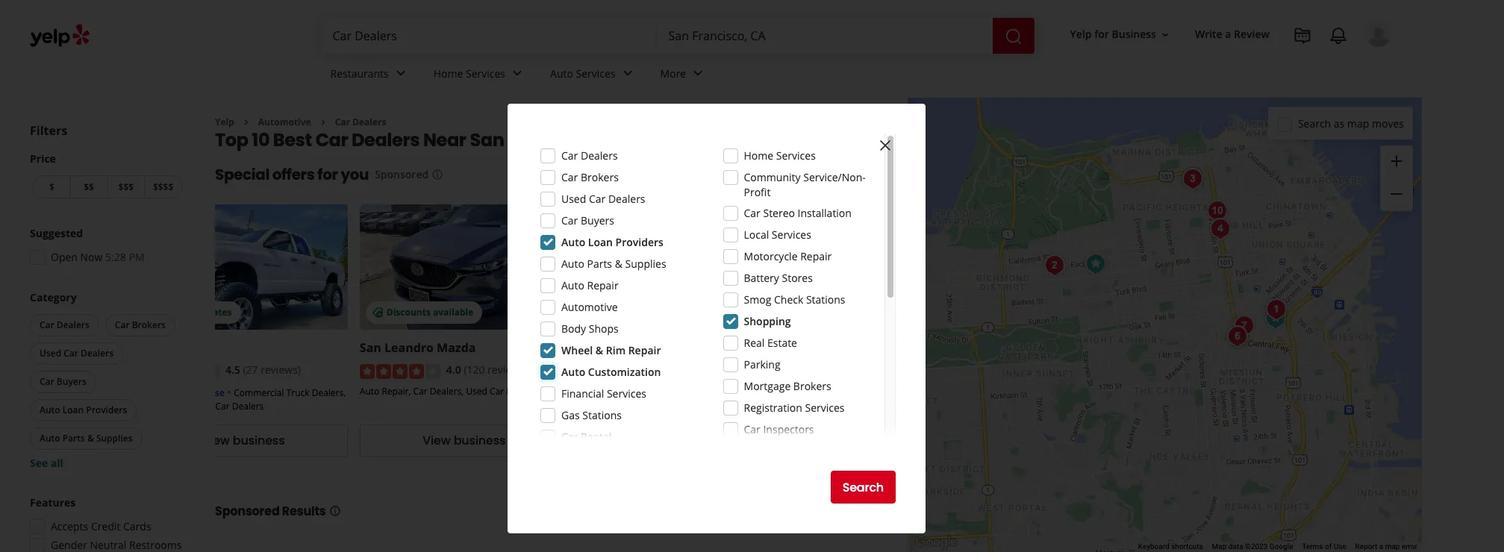 Task type: describe. For each thing, give the bounding box(es) containing it.
mortgage brokers
[[744, 379, 832, 393]]

16 verified v2 image
[[801, 386, 813, 398]]

verified license for second the verified license 'button' from the right
[[154, 387, 225, 399]]

& inside button
[[87, 432, 94, 445]]

free for aamco transmissions & total car care
[[607, 306, 627, 319]]

1 view business from the left
[[202, 433, 285, 450]]

you
[[341, 165, 369, 185]]

notifications image
[[1330, 27, 1348, 45]]

battery
[[744, 271, 779, 285]]

discounts available link
[[360, 205, 569, 330]]

san francisco toyota image
[[1040, 250, 1070, 280]]

verified for second the verified license 'button' from the right
[[154, 387, 189, 399]]

registration services
[[744, 401, 845, 415]]

stereo
[[763, 206, 795, 220]]

(27
[[243, 363, 258, 377]]

license for second the verified license 'button' from the right
[[191, 387, 225, 399]]

home services inside business categories element
[[434, 66, 505, 80]]

body shops
[[561, 322, 619, 336]]

open
[[51, 250, 78, 264]]

24 chevron down v2 image for more
[[689, 65, 707, 82]]

estimates for clean
[[850, 306, 894, 319]]

group containing suggested
[[25, 226, 185, 270]]

stations,
[[682, 385, 718, 398]]

body
[[561, 322, 586, 336]]

view business link for san leandro mazda
[[360, 425, 569, 458]]

rental
[[581, 430, 612, 444]]

providers inside search dialog
[[616, 235, 664, 249]]

loan inside the auto loan providers button
[[62, 404, 84, 417]]

car brokers inside search dialog
[[561, 170, 619, 184]]

& left the rim
[[596, 343, 603, 358]]

keyboard
[[1138, 543, 1170, 551]]

car dealers link
[[335, 116, 386, 128]]

car buyers button
[[30, 371, 96, 393]]

san leandro mazda link
[[360, 340, 476, 356]]

write a review
[[1195, 27, 1270, 41]]

transmissions
[[629, 340, 714, 356]]

0 horizontal spatial for
[[318, 165, 338, 185]]

smog inside search dialog
[[744, 293, 772, 307]]

free estimates link for aamco
[[581, 205, 790, 330]]

parts inside search dialog
[[587, 257, 612, 271]]

1 view from the left
[[202, 433, 230, 450]]

0 horizontal spatial san
[[360, 340, 381, 356]]

stores
[[782, 271, 813, 285]]

international sport motors image
[[1261, 303, 1291, 333]]

10
[[252, 128, 270, 153]]

services inside home services link
[[466, 66, 505, 80]]

1 horizontal spatial dealers,
[[312, 387, 346, 399]]

gas stations
[[561, 408, 622, 423]]

group containing category
[[27, 290, 185, 471]]

price
[[30, 152, 56, 166]]

1 view business link from the left
[[139, 425, 348, 458]]

commercial truck dealers, used car dealers, car dealers
[[139, 387, 346, 413]]

car dealers button
[[30, 314, 99, 337]]

automotive inside search dialog
[[561, 300, 618, 314]]

parts inside button
[[62, 432, 85, 445]]

1 verified license button from the left
[[154, 385, 225, 399]]

brokers inside car brokers button
[[132, 319, 166, 331]]

report a map error
[[1356, 543, 1418, 551]]

repair up stores at the right of the page
[[800, 249, 832, 264]]

oil
[[634, 385, 646, 398]]

0 vertical spatial automotive
[[258, 116, 311, 128]]

3.1 star rating image
[[581, 364, 661, 379]]

verified license for first the verified license 'button' from right
[[816, 387, 887, 399]]

sponsored results
[[215, 503, 326, 520]]

16 discount available v2 image
[[372, 307, 384, 319]]

license for first the verified license 'button' from right
[[854, 387, 887, 399]]

registration
[[744, 401, 803, 415]]

customization
[[588, 365, 661, 379]]

group containing features
[[25, 496, 185, 552]]

business for clean air auto repair
[[895, 433, 947, 450]]

buyside auto image
[[1261, 295, 1291, 324]]

auto inside the auto repair, smog check stations
[[897, 387, 916, 399]]

used inside button
[[40, 347, 61, 360]]

map for moves
[[1348, 116, 1370, 130]]

supplies inside search dialog
[[625, 257, 666, 271]]

loan inside search dialog
[[588, 235, 613, 249]]

terms of use
[[1302, 543, 1347, 551]]

repair inside auto repair, oil change stations, transmission repair
[[581, 398, 608, 410]]

inspectors
[[763, 423, 814, 437]]

battery roadie image
[[1259, 300, 1289, 330]]

$$ button
[[70, 175, 107, 199]]

auto services link
[[538, 54, 648, 97]]

& up "auto repair"
[[615, 257, 623, 271]]

24 chevron down v2 image for home services
[[508, 65, 526, 82]]

5:28
[[105, 250, 126, 264]]

$ button
[[33, 175, 70, 199]]

car inspectors
[[744, 423, 814, 437]]

©2023
[[1245, 543, 1268, 551]]

category
[[30, 290, 77, 305]]

sort:
[[741, 135, 764, 150]]

for inside button
[[1095, 27, 1109, 41]]

projects image
[[1294, 27, 1312, 45]]

map data ©2023 google
[[1212, 543, 1293, 551]]

dealers inside commercial truck dealers, used car dealers, car dealers
[[232, 400, 264, 413]]

business categories element
[[318, 54, 1392, 97]]

accepts credit cards
[[51, 520, 151, 534]]

yelp for yelp for business
[[1070, 27, 1092, 41]]

car buyers inside button
[[40, 376, 86, 388]]

view business for clean air auto repair
[[864, 433, 947, 450]]

stations inside the auto repair, smog check stations
[[801, 400, 835, 413]]

san francisco honda image
[[1205, 214, 1235, 244]]

repair, for transmissions
[[603, 385, 632, 398]]

(60
[[685, 363, 700, 377]]

search button
[[831, 471, 896, 504]]

4.0 (120 reviews)
[[446, 363, 528, 377]]

francisco,
[[508, 128, 600, 153]]

leandro
[[384, 340, 434, 356]]

$$$
[[118, 181, 134, 193]]

care
[[786, 340, 813, 356]]

$$$ button
[[107, 175, 144, 199]]

auto inside auto repair, oil change stations, transmission repair
[[581, 385, 600, 398]]

3 reviews) from the left
[[702, 363, 743, 377]]

royal auto group of san francisco image
[[1223, 321, 1252, 351]]

home inside search dialog
[[744, 149, 774, 163]]

google image
[[912, 533, 961, 552]]

auto repair, smog check stations
[[801, 387, 1001, 413]]

gas
[[561, 408, 580, 423]]

16 chevron right v2 image for automotive
[[240, 116, 252, 128]]

google
[[1270, 543, 1293, 551]]

4.5 (27 reviews)
[[225, 363, 301, 377]]

stations down stores at the right of the page
[[806, 293, 846, 307]]

1 free from the left
[[166, 306, 185, 319]]

shops
[[589, 322, 619, 336]]

aamco
[[581, 340, 625, 356]]

4 star rating image
[[360, 364, 440, 379]]

special offers for you
[[215, 165, 369, 185]]

repair right the rim
[[628, 343, 661, 358]]

car inside button
[[40, 376, 54, 388]]

business for aamco transmissions & total car care
[[675, 433, 727, 450]]

1 horizontal spatial san
[[470, 128, 504, 153]]

yelp for yelp link on the left top of the page
[[215, 116, 234, 128]]

16 info v2 image for top 10 best car dealers near san francisco, california
[[866, 137, 878, 149]]

view business for aamco transmissions & total car care
[[644, 433, 727, 450]]

report
[[1356, 543, 1378, 551]]

automotive link
[[258, 116, 311, 128]]

24 chevron down v2 image for auto services
[[619, 65, 637, 82]]

buyers inside search dialog
[[581, 214, 614, 228]]

discounts
[[387, 306, 431, 319]]

yelp link
[[215, 116, 234, 128]]

2 horizontal spatial brokers
[[794, 379, 832, 393]]

$$$$
[[153, 181, 173, 193]]

auto inside the auto loan providers button
[[40, 404, 60, 417]]

24 chevron down v2 image for restaurants
[[392, 65, 410, 82]]

change
[[648, 385, 680, 398]]

smog check stations
[[744, 293, 846, 307]]

bmw of san francisco image
[[1229, 311, 1259, 341]]

view for aamco transmissions & total car care
[[644, 433, 672, 450]]

auto repair, car dealers, used car dealers
[[360, 385, 538, 398]]

zoom out image
[[1388, 185, 1406, 203]]



Task type: vqa. For each thing, say whether or not it's contained in the screenshot.
the 'Free estimates' link for Clean
yes



Task type: locate. For each thing, give the bounding box(es) containing it.
0 vertical spatial providers
[[616, 235, 664, 249]]

1 vertical spatial check
[[976, 387, 1001, 399]]

1 vertical spatial car buyers
[[40, 376, 86, 388]]

real estate
[[744, 336, 797, 350]]

view business down the auto repair, smog check stations
[[864, 433, 947, 450]]

repair, inside the auto repair, smog check stations
[[919, 387, 948, 399]]

business down auto repair, oil change stations, transmission repair
[[675, 433, 727, 450]]

special
[[215, 165, 269, 185]]

dealers, down 4.0
[[430, 385, 464, 398]]

rim
[[606, 343, 626, 358]]

1 horizontal spatial yelp
[[1070, 27, 1092, 41]]

wheel
[[561, 343, 593, 358]]

free estimates up 4.5 star rating image
[[166, 306, 232, 319]]

verified license button down 4.5 star rating image
[[154, 385, 225, 399]]

used down 4.5 star rating image
[[139, 400, 160, 413]]

clean
[[801, 340, 835, 356]]

24 chevron down v2 image inside home services link
[[508, 65, 526, 82]]

1 vertical spatial supplies
[[96, 432, 133, 445]]

top
[[215, 128, 248, 153]]

0 vertical spatial home services
[[434, 66, 505, 80]]

business
[[233, 433, 285, 450], [454, 433, 506, 450], [675, 433, 727, 450], [895, 433, 947, 450]]

1 horizontal spatial home
[[744, 149, 774, 163]]

community service/non- profit
[[744, 170, 866, 199]]

0 vertical spatial a
[[1225, 27, 1232, 41]]

3 free estimates from the left
[[828, 306, 894, 319]]

buyers down used car dealers button
[[57, 376, 86, 388]]

0 vertical spatial home
[[434, 66, 463, 80]]

car dealers inside button
[[40, 319, 89, 331]]

accepts
[[51, 520, 88, 534]]

check inside search dialog
[[774, 293, 804, 307]]

1 vertical spatial home services
[[744, 149, 816, 163]]

for left you
[[318, 165, 338, 185]]

view business link down the auto repair, smog check stations
[[801, 425, 1010, 458]]

commercial
[[234, 387, 284, 399]]

close image
[[877, 136, 894, 154]]

view down the auto repair, smog check stations
[[864, 433, 892, 450]]

reviews) up the truck
[[261, 363, 301, 377]]

restaurants link
[[318, 54, 422, 97]]

24 chevron down v2 image
[[392, 65, 410, 82], [619, 65, 637, 82]]

16 chevron right v2 image
[[240, 116, 252, 128], [317, 116, 329, 128]]

1 horizontal spatial auto parts & supplies
[[561, 257, 666, 271]]

0 horizontal spatial used car dealers
[[40, 347, 114, 360]]

air
[[838, 340, 855, 356]]

4.5 star rating image
[[139, 364, 220, 379]]

view business link
[[139, 425, 348, 458], [360, 425, 569, 458], [581, 425, 790, 458], [801, 425, 1010, 458]]

ion cars image
[[1178, 164, 1208, 194], [1178, 164, 1208, 194]]

view business link down auto repair, car dealers, used car dealers
[[360, 425, 569, 458]]

4 view business from the left
[[864, 433, 947, 450]]

san leandro mazda
[[360, 340, 476, 356]]

$$
[[84, 181, 94, 193]]

24 chevron down v2 image right the restaurants
[[392, 65, 410, 82]]

16 chevron right v2 image right yelp link on the left top of the page
[[240, 116, 252, 128]]

verified license
[[154, 387, 225, 399], [816, 387, 887, 399]]

map region
[[797, 50, 1504, 552]]

estimates up clean air auto repair link
[[850, 306, 894, 319]]

2 vertical spatial 16 info v2 image
[[329, 505, 341, 517]]

0 horizontal spatial 16 info v2 image
[[329, 505, 341, 517]]

0 vertical spatial brokers
[[581, 170, 619, 184]]

1 vertical spatial smog
[[950, 387, 974, 399]]

free estimates for aamco
[[607, 306, 674, 319]]

1 horizontal spatial verified
[[816, 387, 851, 399]]

brokers down francisco,
[[581, 170, 619, 184]]

best
[[273, 128, 312, 153]]

check inside the auto repair, smog check stations
[[976, 387, 1001, 399]]

dealers
[[352, 116, 386, 128], [352, 128, 420, 153], [581, 149, 618, 163], [608, 192, 645, 206], [57, 319, 89, 331], [81, 347, 114, 360], [506, 385, 538, 398], [232, 400, 264, 413]]

previous image
[[824, 166, 842, 184]]

1 vertical spatial yelp
[[215, 116, 234, 128]]

business down commercial truck dealers, used car dealers, car dealers
[[233, 433, 285, 450]]

16 info v2 image down near
[[432, 169, 444, 181]]

loan up "auto repair"
[[588, 235, 613, 249]]

car rental
[[561, 430, 612, 444]]

1 horizontal spatial for
[[1095, 27, 1109, 41]]

car
[[335, 116, 350, 128], [316, 128, 348, 153], [561, 149, 578, 163], [561, 170, 578, 184], [589, 192, 606, 206], [744, 206, 761, 220], [561, 214, 578, 228], [40, 319, 54, 331], [115, 319, 130, 331], [763, 340, 783, 356], [64, 347, 78, 360], [40, 376, 54, 388], [413, 385, 428, 398], [490, 385, 504, 398], [163, 400, 177, 413], [215, 400, 230, 413], [744, 423, 761, 437], [561, 430, 578, 444]]

1 16 chevron right v2 image from the left
[[240, 116, 252, 128]]

4 view business link from the left
[[801, 425, 1010, 458]]

search inside button
[[843, 479, 884, 496]]

3 estimates from the left
[[850, 306, 894, 319]]

search
[[1298, 116, 1331, 130], [843, 479, 884, 496]]

16 chevron right v2 image for car dealers
[[317, 116, 329, 128]]

business down the auto repair, smog check stations
[[895, 433, 947, 450]]

16 free estimates v2 image
[[593, 307, 604, 319]]

clean air auto repair link
[[801, 340, 929, 356]]

auto loan providers up "auto repair"
[[561, 235, 664, 249]]

restaurants
[[330, 66, 389, 80]]

estate
[[767, 336, 797, 350]]

view down auto repair, car dealers, used car dealers
[[423, 433, 451, 450]]

0 vertical spatial yelp
[[1070, 27, 1092, 41]]

free right 16 free estimates v2 icon
[[607, 306, 627, 319]]

None search field
[[321, 18, 1037, 54]]

verified license button
[[154, 385, 225, 399], [816, 385, 887, 399]]

verified license right 16 verified v2 image
[[816, 387, 887, 399]]

search dialog
[[0, 0, 1504, 552]]

reviews) right (120
[[488, 363, 528, 377]]

providers up "auto repair"
[[616, 235, 664, 249]]

3 view from the left
[[644, 433, 672, 450]]

data
[[1229, 543, 1244, 551]]

1 horizontal spatial check
[[976, 387, 1001, 399]]

estimates for aamco
[[629, 306, 674, 319]]

estimates up 4.5
[[188, 306, 232, 319]]

16 info v2 image up 'next' image
[[866, 137, 878, 149]]

all
[[51, 456, 63, 470]]

map for error
[[1385, 543, 1400, 551]]

loan down car buyers button
[[62, 404, 84, 417]]

car brokers button
[[105, 314, 175, 337]]

2 estimates from the left
[[629, 306, 674, 319]]

0 vertical spatial car buyers
[[561, 214, 614, 228]]

automotive up special offers for you
[[258, 116, 311, 128]]

1 horizontal spatial home services
[[744, 149, 816, 163]]

1 free estimates link from the left
[[139, 205, 348, 330]]

providers inside button
[[86, 404, 127, 417]]

home inside business categories element
[[434, 66, 463, 80]]

business for san leandro mazda
[[454, 433, 506, 450]]

transmission
[[720, 385, 776, 398]]

1 reviews) from the left
[[261, 363, 301, 377]]

0 horizontal spatial buyers
[[57, 376, 86, 388]]

of
[[1325, 543, 1332, 551]]

1 free estimates from the left
[[166, 306, 232, 319]]

24 chevron down v2 image inside auto services link
[[619, 65, 637, 82]]

view for clean air auto repair
[[864, 433, 892, 450]]

1 license from the left
[[191, 387, 225, 399]]

1 vertical spatial providers
[[86, 404, 127, 417]]

1 horizontal spatial 16 info v2 image
[[432, 169, 444, 181]]

1 vertical spatial parts
[[62, 432, 85, 445]]

0 horizontal spatial map
[[1348, 116, 1370, 130]]

car buyers up "auto repair"
[[561, 214, 614, 228]]

reviews) for 4.5 (27 reviews)
[[261, 363, 301, 377]]

auto parts & supplies up "auto repair"
[[561, 257, 666, 271]]

used inside search dialog
[[561, 192, 586, 206]]

0 vertical spatial sponsored
[[375, 168, 429, 182]]

0 vertical spatial check
[[774, 293, 804, 307]]

view business link down auto repair, oil change stations, transmission repair
[[581, 425, 790, 458]]

supplies inside button
[[96, 432, 133, 445]]

0 vertical spatial for
[[1095, 27, 1109, 41]]

1 horizontal spatial parts
[[587, 257, 612, 271]]

free up 4.5 star rating image
[[166, 306, 185, 319]]

clean air auto repair
[[801, 340, 929, 356]]

dealers, down 4.5 star rating image
[[179, 400, 213, 413]]

verified
[[154, 387, 189, 399], [816, 387, 851, 399]]

0 horizontal spatial sponsored
[[215, 503, 280, 520]]

view business down commercial truck dealers, used car dealers, car dealers
[[202, 433, 285, 450]]

1 horizontal spatial car buyers
[[561, 214, 614, 228]]

2 free estimates link from the left
[[581, 205, 790, 330]]

0 horizontal spatial automotive
[[258, 116, 311, 128]]

0 vertical spatial car dealers
[[335, 116, 386, 128]]

0 vertical spatial san
[[470, 128, 504, 153]]

0 horizontal spatial brokers
[[132, 319, 166, 331]]

0 horizontal spatial providers
[[86, 404, 127, 417]]

0 horizontal spatial free estimates
[[166, 306, 232, 319]]

auto inside the auto parts & supplies button
[[40, 432, 60, 445]]

2 verified license button from the left
[[816, 385, 887, 399]]

24 chevron down v2 image inside restaurants link
[[392, 65, 410, 82]]

1 verified from the left
[[154, 387, 189, 399]]

1 horizontal spatial auto loan providers
[[561, 235, 664, 249]]

1 horizontal spatial free estimates link
[[581, 205, 790, 330]]

auto repair, oil change stations, transmission repair
[[581, 385, 776, 410]]

view down commercial truck dealers, used car dealers, car dealers
[[202, 433, 230, 450]]

1 vertical spatial buyers
[[57, 376, 86, 388]]

16 info v2 image for special offers for you
[[432, 169, 444, 181]]

moves
[[1372, 116, 1404, 130]]

(60 reviews)
[[685, 363, 743, 377]]

auto loan providers inside search dialog
[[561, 235, 664, 249]]

0 horizontal spatial loan
[[62, 404, 84, 417]]

license down clean air auto repair
[[854, 387, 887, 399]]

4 view from the left
[[864, 433, 892, 450]]

for left the business
[[1095, 27, 1109, 41]]

1 horizontal spatial verified license button
[[816, 385, 887, 399]]

2 reviews) from the left
[[488, 363, 528, 377]]

1 horizontal spatial brokers
[[581, 170, 619, 184]]

home services up the community
[[744, 149, 816, 163]]

1 24 chevron down v2 image from the left
[[392, 65, 410, 82]]

automotive
[[258, 116, 311, 128], [561, 300, 618, 314]]

0 vertical spatial auto loan providers
[[561, 235, 664, 249]]

0 vertical spatial supplies
[[625, 257, 666, 271]]

auto loan providers up the auto parts & supplies button
[[40, 404, 127, 417]]

24 chevron down v2 image right more
[[689, 65, 707, 82]]

1 vertical spatial automotive
[[561, 300, 618, 314]]

auto parts & supplies inside button
[[40, 432, 133, 445]]

view business
[[202, 433, 285, 450], [423, 433, 506, 450], [644, 433, 727, 450], [864, 433, 947, 450]]

1 horizontal spatial car dealers
[[335, 116, 386, 128]]

1 vertical spatial san
[[360, 340, 381, 356]]

used car dealers button
[[30, 343, 123, 365]]

review
[[1234, 27, 1270, 41]]

mazda
[[437, 340, 476, 356]]

buyers up "auto repair"
[[581, 214, 614, 228]]

1 vertical spatial for
[[318, 165, 338, 185]]

search as map moves
[[1298, 116, 1404, 130]]

0 vertical spatial map
[[1348, 116, 1370, 130]]

2 horizontal spatial 16 info v2 image
[[866, 137, 878, 149]]

3 view business link from the left
[[581, 425, 790, 458]]

view business for san leandro mazda
[[423, 433, 506, 450]]

0 horizontal spatial home
[[434, 66, 463, 80]]

san francisco toyota image
[[1202, 196, 1232, 226]]

free estimates up the shops
[[607, 306, 674, 319]]

2 business from the left
[[454, 433, 506, 450]]

0 horizontal spatial dealers,
[[179, 400, 213, 413]]

2 view from the left
[[423, 433, 451, 450]]

view for san leandro mazda
[[423, 433, 451, 450]]

24 chevron down v2 image inside more link
[[689, 65, 707, 82]]

free up air
[[828, 306, 848, 319]]

2 horizontal spatial free estimates link
[[801, 205, 1010, 330]]

auto parts & supplies inside search dialog
[[561, 257, 666, 271]]

car buyers down used car dealers button
[[40, 376, 86, 388]]

top 10 best car dealers near san francisco, california
[[215, 128, 692, 153]]

auto parts & supplies down the auto loan providers button
[[40, 432, 133, 445]]

1 vertical spatial a
[[1380, 543, 1384, 551]]

license down 4.5 star rating image
[[191, 387, 225, 399]]

0 vertical spatial used car dealers
[[561, 192, 645, 206]]

buyside auto image
[[1261, 295, 1291, 324]]

16 info v2 image
[[866, 137, 878, 149], [432, 169, 444, 181], [329, 505, 341, 517]]

0 horizontal spatial free estimates link
[[139, 205, 348, 330]]

repair, inside auto repair, oil change stations, transmission repair
[[603, 385, 632, 398]]

total
[[729, 340, 760, 356]]

2 24 chevron down v2 image from the left
[[619, 65, 637, 82]]

user actions element
[[1058, 19, 1413, 110]]

parts
[[587, 257, 612, 271], [62, 432, 85, 445]]

sponsored for sponsored
[[375, 168, 429, 182]]

1 horizontal spatial license
[[854, 387, 887, 399]]

free estimates
[[166, 306, 232, 319], [607, 306, 674, 319], [828, 306, 894, 319]]

1 vertical spatial car dealers
[[561, 149, 618, 163]]

verified license button down air
[[816, 385, 887, 399]]

2 horizontal spatial repair,
[[919, 387, 948, 399]]

a right write
[[1225, 27, 1232, 41]]

1 horizontal spatial a
[[1380, 543, 1384, 551]]

near
[[423, 128, 466, 153]]

1 horizontal spatial search
[[1298, 116, 1331, 130]]

san right near
[[470, 128, 504, 153]]

0 horizontal spatial parts
[[62, 432, 85, 445]]

&
[[615, 257, 623, 271], [717, 340, 726, 356], [596, 343, 603, 358], [87, 432, 94, 445]]

& down the auto loan providers button
[[87, 432, 94, 445]]

4.5
[[225, 363, 240, 377]]

providers up the auto parts & supplies button
[[86, 404, 127, 417]]

16 chevron down v2 image
[[1159, 29, 1171, 41]]

a for write
[[1225, 27, 1232, 41]]

0 horizontal spatial a
[[1225, 27, 1232, 41]]

buyers inside button
[[57, 376, 86, 388]]

free estimates link for clean
[[801, 205, 1010, 330]]

mortgage
[[744, 379, 791, 393]]

free estimates for clean
[[828, 306, 894, 319]]

search for search
[[843, 479, 884, 496]]

1 vertical spatial car brokers
[[115, 319, 166, 331]]

used car dealers inside search dialog
[[561, 192, 645, 206]]

1 horizontal spatial car brokers
[[561, 170, 619, 184]]

0 vertical spatial smog
[[744, 293, 772, 307]]

reviews) for 4.0 (120 reviews)
[[488, 363, 528, 377]]

2 free from the left
[[607, 306, 627, 319]]

sponsored left results
[[215, 503, 280, 520]]

dealers, right the truck
[[312, 387, 346, 399]]

next image
[[858, 166, 876, 184]]

1 estimates from the left
[[188, 306, 232, 319]]

repair right gas
[[581, 398, 608, 410]]

0 horizontal spatial auto loan providers
[[40, 404, 127, 417]]

used car dealers down car dealers button
[[40, 347, 114, 360]]

car dealers
[[335, 116, 386, 128], [561, 149, 618, 163], [40, 319, 89, 331]]

2 verified from the left
[[816, 387, 851, 399]]

0 horizontal spatial reviews)
[[261, 363, 301, 377]]

3 business from the left
[[675, 433, 727, 450]]

4 business from the left
[[895, 433, 947, 450]]

shopping
[[744, 314, 791, 329]]

& left total
[[717, 340, 726, 356]]

parking
[[744, 358, 781, 372]]

smog inside the auto repair, smog check stations
[[950, 387, 974, 399]]

zoom in image
[[1388, 152, 1406, 170]]

verified for first the verified license 'button' from right
[[816, 387, 851, 399]]

3 free from the left
[[828, 306, 848, 319]]

search image
[[1005, 27, 1023, 45]]

16 chevron right v2 image right best
[[317, 116, 329, 128]]

parts up "auto repair"
[[587, 257, 612, 271]]

reviews) right the (60
[[702, 363, 743, 377]]

service/non-
[[803, 170, 866, 184]]

car brokers up 4.5 star rating image
[[115, 319, 166, 331]]

used car dealers inside button
[[40, 347, 114, 360]]

discounts available
[[387, 306, 474, 319]]

2 view business from the left
[[423, 433, 506, 450]]

2 license from the left
[[854, 387, 887, 399]]

used down car dealers button
[[40, 347, 61, 360]]

view business link for clean air auto repair
[[801, 425, 1010, 458]]

car dealers inside search dialog
[[561, 149, 618, 163]]

map
[[1212, 543, 1227, 551]]

car stereo installation
[[744, 206, 852, 220]]

repair up 16 free estimates v2 icon
[[587, 278, 619, 293]]

motorcycle
[[744, 249, 798, 264]]

free for clean air auto repair
[[828, 306, 848, 319]]

1 horizontal spatial 24 chevron down v2 image
[[619, 65, 637, 82]]

use
[[1334, 543, 1347, 551]]

1 horizontal spatial verified license
[[816, 387, 887, 399]]

auto customization
[[561, 365, 661, 379]]

view business down auto repair, car dealers, used car dealers
[[423, 433, 506, 450]]

offers
[[272, 165, 315, 185]]

a inside "link"
[[1225, 27, 1232, 41]]

estimates
[[188, 306, 232, 319], [629, 306, 674, 319], [850, 306, 894, 319]]

verified right 16 verified v2 image
[[816, 387, 851, 399]]

view business link down commercial truck dealers, used car dealers, car dealers
[[139, 425, 348, 458]]

sponsored right you
[[375, 168, 429, 182]]

auto inside auto services link
[[550, 66, 573, 80]]

used down francisco,
[[561, 192, 586, 206]]

(120
[[464, 363, 485, 377]]

auto services
[[550, 66, 616, 80]]

1 vertical spatial search
[[843, 479, 884, 496]]

0 vertical spatial search
[[1298, 116, 1331, 130]]

a for report
[[1380, 543, 1384, 551]]

3 free estimates link from the left
[[801, 205, 1010, 330]]

price group
[[30, 152, 185, 202]]

home services
[[434, 66, 505, 80], [744, 149, 816, 163]]

2 verified license from the left
[[816, 387, 887, 399]]

group
[[1380, 146, 1413, 211], [25, 226, 185, 270], [27, 290, 185, 471], [25, 496, 185, 552]]

automotive down "auto repair"
[[561, 300, 618, 314]]

1 vertical spatial auto loan providers
[[40, 404, 127, 417]]

mazda san francisco image
[[1223, 321, 1252, 351]]

0 horizontal spatial verified license
[[154, 387, 225, 399]]

car buyers inside search dialog
[[561, 214, 614, 228]]

dealers,
[[430, 385, 464, 398], [312, 387, 346, 399], [179, 400, 213, 413]]

estimates up the 'transmissions'
[[629, 306, 674, 319]]

yelp inside "yelp for business" button
[[1070, 27, 1092, 41]]

1 business from the left
[[233, 433, 285, 450]]

0 vertical spatial car brokers
[[561, 170, 619, 184]]

parts down the auto loan providers button
[[62, 432, 85, 445]]

1 horizontal spatial used car dealers
[[561, 192, 645, 206]]

2 16 chevron right v2 image from the left
[[317, 116, 329, 128]]

0 vertical spatial parts
[[587, 257, 612, 271]]

home services inside search dialog
[[744, 149, 816, 163]]

car brokers down francisco,
[[561, 170, 619, 184]]

2 horizontal spatial estimates
[[850, 306, 894, 319]]

financial services
[[561, 387, 647, 401]]

credit
[[91, 520, 120, 534]]

california
[[604, 128, 692, 153]]

brokers up registration services
[[794, 379, 832, 393]]

1 verified license from the left
[[154, 387, 225, 399]]

2 view business link from the left
[[360, 425, 569, 458]]

san down 16 discount available v2 icon
[[360, 340, 381, 356]]

16 info v2 image right results
[[329, 505, 341, 517]]

repair up the auto repair, smog check stations
[[890, 340, 929, 356]]

report a map error link
[[1356, 543, 1418, 551]]

1 24 chevron down v2 image from the left
[[508, 65, 526, 82]]

2 horizontal spatial free estimates
[[828, 306, 894, 319]]

0 horizontal spatial home services
[[434, 66, 505, 80]]

car brokers inside button
[[115, 319, 166, 331]]

map left error
[[1385, 543, 1400, 551]]

brokers up 4.5 star rating image
[[132, 319, 166, 331]]

0 horizontal spatial estimates
[[188, 306, 232, 319]]

verified down 4.5 star rating image
[[154, 387, 189, 399]]

0 horizontal spatial auto parts & supplies
[[40, 432, 133, 445]]

3 view business from the left
[[644, 433, 727, 450]]

sponsored for sponsored results
[[215, 503, 280, 520]]

view business down auto repair, oil change stations, transmission repair
[[644, 433, 727, 450]]

2 horizontal spatial dealers,
[[430, 385, 464, 398]]

used down (120
[[466, 385, 488, 398]]

yelp left the business
[[1070, 27, 1092, 41]]

more link
[[648, 54, 719, 97]]

repair, for leandro
[[382, 385, 411, 398]]

2 free estimates from the left
[[607, 306, 674, 319]]

1 horizontal spatial reviews)
[[488, 363, 528, 377]]

0 horizontal spatial car buyers
[[40, 376, 86, 388]]

write a review link
[[1189, 21, 1276, 48]]

0 horizontal spatial verified license button
[[154, 385, 225, 399]]

stress-free auto care / emerald auto image
[[1081, 249, 1111, 279]]

stations down 16 verified v2 image
[[801, 400, 835, 413]]

results
[[282, 503, 326, 520]]

home up the community
[[744, 149, 774, 163]]

1 horizontal spatial map
[[1385, 543, 1400, 551]]

24 chevron down v2 image right auto services
[[619, 65, 637, 82]]

2 24 chevron down v2 image from the left
[[689, 65, 707, 82]]

24 chevron down v2 image left auto services
[[508, 65, 526, 82]]

business down auto repair, car dealers, used car dealers
[[454, 433, 506, 450]]

see
[[30, 456, 48, 470]]

0 horizontal spatial repair,
[[382, 385, 411, 398]]

1 horizontal spatial free estimates
[[607, 306, 674, 319]]

shortcuts
[[1172, 543, 1203, 551]]

home
[[434, 66, 463, 80], [744, 149, 774, 163]]

auto parts & supplies
[[561, 257, 666, 271], [40, 432, 133, 445]]

local services
[[744, 228, 811, 242]]

filters
[[30, 122, 67, 139]]

used car dealers down california
[[561, 192, 645, 206]]

a right report
[[1380, 543, 1384, 551]]

auto repair
[[561, 278, 619, 293]]

view business link for aamco transmissions & total car care
[[581, 425, 790, 458]]

cards
[[123, 520, 151, 534]]

home up near
[[434, 66, 463, 80]]

auto loan providers inside button
[[40, 404, 127, 417]]

services inside auto services link
[[576, 66, 616, 80]]

suggested
[[30, 226, 83, 240]]

stations
[[806, 293, 846, 307], [801, 400, 835, 413], [583, 408, 622, 423]]

auto loan providers button
[[30, 399, 137, 422]]

home services up top 10 best car dealers near san francisco, california at the left top
[[434, 66, 505, 80]]

stations down the financial services
[[583, 408, 622, 423]]

battery stores
[[744, 271, 813, 285]]

24 chevron down v2 image
[[508, 65, 526, 82], [689, 65, 707, 82]]

1 vertical spatial map
[[1385, 543, 1400, 551]]

yelp left 10 at the top of page
[[215, 116, 234, 128]]

0 horizontal spatial yelp
[[215, 116, 234, 128]]

see all
[[30, 456, 63, 470]]

1 horizontal spatial loan
[[588, 235, 613, 249]]

search for search as map moves
[[1298, 116, 1331, 130]]

free estimates up clean air auto repair link
[[828, 306, 894, 319]]

used inside commercial truck dealers, used car dealers, car dealers
[[139, 400, 160, 413]]



